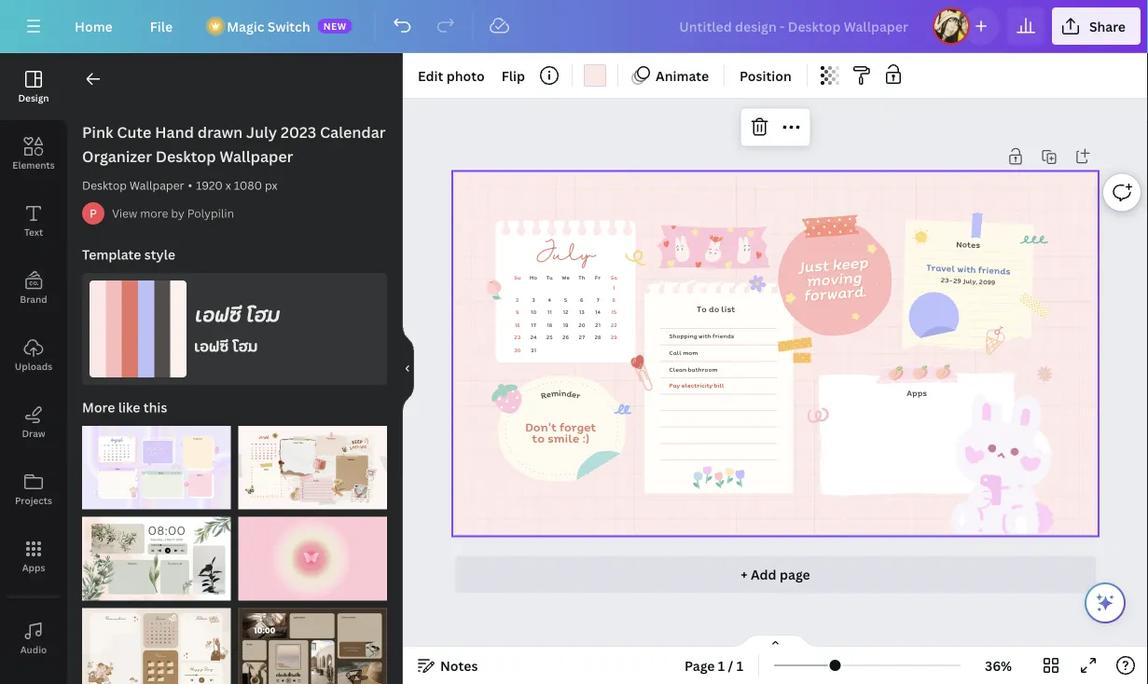Task type: describe. For each thing, give the bounding box(es) containing it.
4
[[548, 296, 551, 304]]

24
[[530, 333, 537, 341]]

2
[[516, 296, 519, 304]]

0 vertical spatial โฮม
[[245, 300, 279, 329]]

by
[[171, 206, 185, 221]]

th
[[579, 273, 585, 281]]

friends for shopping
[[713, 332, 734, 340]]

apps inside button
[[22, 562, 45, 574]]

drawn
[[198, 122, 243, 142]]

hand
[[155, 122, 194, 142]]

1 เอฟซี from the top
[[194, 300, 240, 329]]

template
[[82, 246, 141, 264]]

desktop inside the pink cute hand drawn july 2023 calendar organizer desktop wallpaper
[[156, 146, 216, 167]]

uploads button
[[0, 322, 67, 389]]

1080
[[234, 178, 262, 193]]

cute
[[117, 122, 151, 142]]

like
[[118, 399, 140, 417]]

1 horizontal spatial notes
[[956, 238, 981, 251]]

Design title text field
[[665, 7, 925, 45]]

brand button
[[0, 255, 67, 322]]

to
[[697, 302, 707, 315]]

calendar
[[320, 122, 386, 142]]

18
[[547, 321, 552, 329]]

7
[[596, 296, 599, 304]]

green beige greenery aesthetic watercolor desktop wallpaper image
[[82, 517, 231, 601]]

bill
[[714, 381, 724, 390]]

sa
[[611, 273, 617, 281]]

just keep moving forward.
[[797, 251, 869, 306]]

view
[[112, 206, 137, 221]]

purple pastel cute playful august 2023 calendar organizer desktop wallpaper image
[[82, 426, 231, 510]]

view more by polypilin
[[112, 206, 234, 221]]

green beige greenery aesthetic watercolor desktop wallpaper group
[[82, 506, 231, 601]]

2023
[[281, 122, 316, 142]]

draw
[[22, 427, 45, 440]]

polypilin element
[[82, 202, 104, 225]]

purple pastel cute playful august 2023 calendar organizer desktop wallpaper group
[[82, 415, 231, 510]]

m
[[551, 387, 559, 400]]

new
[[323, 20, 347, 32]]

with for shopping
[[699, 332, 711, 340]]

don't forget to smile :)
[[526, 418, 596, 447]]

23-
[[941, 275, 954, 285]]

file button
[[135, 7, 188, 45]]

organizer
[[82, 146, 152, 167]]

apps inside clean bathroom pay electricity bill apps
[[907, 387, 927, 399]]

polypilin
[[187, 206, 234, 221]]

shopping
[[669, 332, 697, 340]]

polypilin image
[[82, 202, 104, 225]]

moving
[[806, 266, 862, 292]]

audio button
[[0, 605, 67, 673]]

don't
[[526, 418, 557, 435]]

design
[[18, 91, 49, 104]]

magic
[[227, 17, 264, 35]]

to
[[532, 429, 545, 447]]

shopping with friends call mom
[[669, 332, 734, 357]]

notes inside notes button
[[440, 657, 478, 675]]

d
[[566, 387, 573, 400]]

36% button
[[968, 651, 1029, 681]]

side panel tab list
[[0, 53, 67, 685]]

1 vertical spatial july
[[536, 239, 596, 270]]

0 horizontal spatial desktop
[[82, 178, 127, 193]]

edit photo button
[[410, 61, 492, 90]]

text button
[[0, 187, 67, 255]]

su
[[514, 273, 521, 281]]

more like this
[[82, 399, 167, 417]]

pink
[[82, 122, 113, 142]]

page 1 / 1
[[685, 657, 744, 675]]

/
[[728, 657, 734, 675]]

more
[[82, 399, 115, 417]]

1 e from the left
[[545, 388, 552, 401]]

2099
[[979, 277, 996, 287]]

more
[[140, 206, 168, 221]]

add
[[751, 566, 777, 584]]

2 e from the left
[[571, 388, 578, 401]]

smile
[[548, 429, 580, 447]]

notes button
[[410, 651, 485, 681]]

this
[[143, 399, 167, 417]]

31
[[531, 346, 536, 354]]

13
[[579, 309, 585, 316]]

1 vertical spatial โฮม
[[232, 335, 258, 357]]

with for travel
[[957, 262, 977, 276]]

peach brown minimal cute june 2023 calendar organizer desktop wallpaper group
[[238, 415, 387, 510]]

keep
[[832, 251, 869, 275]]

do
[[709, 302, 719, 315]]

clean bathroom pay electricity bill apps
[[669, 365, 927, 399]]

x
[[226, 178, 231, 193]]

15
[[611, 309, 617, 316]]

text
[[24, 226, 43, 238]]

forward.
[[803, 280, 867, 306]]

position button
[[732, 61, 799, 90]]

beige & brown aesthetic dekstop wallpaper image
[[238, 609, 387, 685]]

+
[[741, 566, 748, 584]]

+ add page button
[[455, 557, 1096, 594]]

6
[[580, 296, 583, 304]]

px
[[265, 178, 278, 193]]

home
[[75, 17, 113, 35]]

29 inside travel with friends 23-29 july, 2099
[[953, 276, 962, 286]]

17
[[531, 321, 536, 329]]

edit photo
[[418, 67, 485, 84]]



Task type: vqa. For each thing, say whether or not it's contained in the screenshot.
Add
yes



Task type: locate. For each thing, give the bounding box(es) containing it.
2 เอฟซี from the top
[[194, 335, 229, 357]]

1 horizontal spatial wallpaper
[[220, 146, 293, 167]]

29 down "22"
[[611, 333, 617, 341]]

friends inside shopping with friends call mom
[[713, 332, 734, 340]]

เอฟซี โฮม เอฟซี โฮม
[[194, 300, 279, 357]]

uploads
[[15, 360, 52, 373]]

29 left july, at the top right
[[953, 276, 962, 286]]

25
[[546, 333, 553, 341]]

:)
[[582, 429, 590, 447]]

1 horizontal spatial july
[[536, 239, 596, 270]]

1 vertical spatial apps
[[22, 562, 45, 574]]

1 left /
[[718, 657, 725, 675]]

1
[[613, 284, 615, 292], [718, 657, 725, 675], [737, 657, 744, 675]]

flip
[[502, 67, 525, 84]]

0 vertical spatial wallpaper
[[220, 146, 293, 167]]

0 horizontal spatial with
[[699, 332, 711, 340]]

28
[[595, 333, 601, 341]]

1 horizontal spatial 29
[[953, 276, 962, 286]]

call
[[669, 349, 682, 357]]

list
[[721, 302, 735, 315]]

1 right /
[[737, 657, 744, 675]]

peach brown minimal cute june 2023 calendar organizer desktop wallpaper image
[[238, 426, 387, 510]]

1 for page
[[718, 657, 725, 675]]

july inside the pink cute hand drawn july 2023 calendar organizer desktop wallpaper
[[246, 122, 277, 142]]

r
[[575, 389, 582, 402]]

tu 11 25 4 18 we 12 26 5 19
[[546, 273, 570, 341]]

pink and yellow beautiful elegant feminine butterfly gradient desktop wallpaper group
[[238, 506, 387, 601]]

1920
[[196, 178, 223, 193]]

apps button
[[0, 523, 67, 590]]

1 horizontal spatial 1
[[718, 657, 725, 675]]

canva assistant image
[[1094, 592, 1117, 615]]

pink and yellow beautiful elegant feminine butterfly gradient desktop wallpaper image
[[238, 517, 387, 601]]

2 horizontal spatial 1
[[737, 657, 744, 675]]

file
[[150, 17, 173, 35]]

1 horizontal spatial friends
[[978, 263, 1011, 278]]

5
[[564, 296, 567, 304]]

e right 'n'
[[571, 388, 578, 401]]

14
[[595, 309, 601, 316]]

0 horizontal spatial 1
[[613, 284, 615, 292]]

with right shopping
[[699, 332, 711, 340]]

elements
[[12, 159, 55, 171]]

notes
[[956, 238, 981, 251], [440, 657, 478, 675]]

position
[[740, 67, 792, 84]]

friends inside travel with friends 23-29 july, 2099
[[978, 263, 1011, 278]]

sa 1 15 29 8 22
[[611, 273, 617, 341]]

e left i
[[545, 388, 552, 401]]

19
[[563, 321, 569, 329]]

july up we
[[536, 239, 596, 270]]

brand
[[20, 293, 47, 306]]

0 horizontal spatial july
[[246, 122, 277, 142]]

1 down sa
[[613, 284, 615, 292]]

1 horizontal spatial with
[[957, 262, 977, 276]]

30
[[514, 346, 521, 354]]

1 horizontal spatial e
[[571, 388, 578, 401]]

0 vertical spatial july
[[246, 122, 277, 142]]

23
[[514, 333, 521, 341]]

just
[[797, 254, 830, 278]]

travel with friends 23-29 july, 2099
[[926, 261, 1011, 287]]

draw button
[[0, 389, 67, 456]]

0 horizontal spatial wallpaper
[[130, 178, 184, 193]]

th 13 27 6 20
[[579, 273, 585, 341]]

style
[[144, 246, 175, 264]]

travel
[[926, 261, 956, 275]]

+ add page
[[741, 566, 810, 584]]

desktop down hand at the top left of page
[[156, 146, 216, 167]]

pink cute hand drawn july 2023 calendar organizer desktop wallpaper
[[82, 122, 386, 167]]

26
[[563, 333, 569, 341]]

0 vertical spatial notes
[[956, 238, 981, 251]]

10
[[531, 309, 537, 316]]

mo
[[530, 273, 537, 281]]

projects button
[[0, 456, 67, 523]]

desktop
[[156, 146, 216, 167], [82, 178, 127, 193]]

desktop up polypilin element
[[82, 178, 127, 193]]

edit
[[418, 67, 443, 84]]

audio
[[20, 644, 47, 656]]

beige brown texture cute cottagecore june 2023 organizer desktop wallpaper image
[[82, 609, 231, 685]]

1 horizontal spatial desktop
[[156, 146, 216, 167]]

friends down list on the right top
[[713, 332, 734, 340]]

elements button
[[0, 120, 67, 187]]

forget
[[560, 418, 596, 435]]

home link
[[60, 7, 128, 45]]

with inside travel with friends 23-29 july, 2099
[[957, 262, 977, 276]]

0 vertical spatial desktop
[[156, 146, 216, 167]]

hide image
[[402, 324, 414, 414]]

1 for sa
[[613, 284, 615, 292]]

1 vertical spatial desktop
[[82, 178, 127, 193]]

1 vertical spatial เอฟซี
[[194, 335, 229, 357]]

0 horizontal spatial apps
[[22, 562, 45, 574]]

projects
[[15, 494, 52, 507]]

#ffe7e7 image
[[584, 64, 606, 87], [584, 64, 606, 87]]

su 9 23 2 16 30 mo
[[514, 273, 537, 354]]

with
[[957, 262, 977, 276], [699, 332, 711, 340]]

share
[[1089, 17, 1126, 35]]

1 vertical spatial notes
[[440, 657, 478, 675]]

1 vertical spatial with
[[699, 332, 711, 340]]

เอฟซี
[[194, 300, 240, 329], [194, 335, 229, 357]]

10 24 3 17 31
[[530, 296, 537, 354]]

to do list
[[697, 302, 735, 315]]

friends for travel
[[978, 263, 1011, 278]]

july left 2023
[[246, 122, 277, 142]]

16
[[515, 321, 520, 329]]

0 vertical spatial apps
[[907, 387, 927, 399]]

magic switch
[[227, 17, 310, 35]]

view more by polypilin button
[[112, 204, 234, 223]]

8
[[612, 296, 616, 304]]

0 horizontal spatial notes
[[440, 657, 478, 675]]

0 horizontal spatial e
[[545, 388, 552, 401]]

0 horizontal spatial 29
[[611, 333, 617, 341]]

july,
[[963, 276, 978, 286]]

beige & brown aesthetic dekstop wallpaper group
[[238, 597, 387, 685]]

with right 23-
[[957, 262, 977, 276]]

1 vertical spatial friends
[[713, 332, 734, 340]]

main menu bar
[[0, 0, 1148, 53]]

20
[[579, 321, 585, 329]]

i
[[559, 387, 561, 399]]

with inside shopping with friends call mom
[[699, 332, 711, 340]]

0 horizontal spatial friends
[[713, 332, 734, 340]]

0 vertical spatial 29
[[953, 276, 962, 286]]

โฮม
[[245, 300, 279, 329], [232, 335, 258, 357]]

show pages image
[[731, 634, 820, 649]]

1 inside sa 1 15 29 8 22
[[613, 284, 615, 292]]

0 vertical spatial friends
[[978, 263, 1011, 278]]

page
[[780, 566, 810, 584]]

wallpaper up '1080' at the top left of page
[[220, 146, 293, 167]]

1 vertical spatial wallpaper
[[130, 178, 184, 193]]

fr
[[595, 273, 601, 281]]

11
[[547, 309, 552, 316]]

0 vertical spatial เอฟซี
[[194, 300, 240, 329]]

9
[[516, 309, 519, 316]]

beige brown texture cute cottagecore june 2023 organizer desktop wallpaper group
[[82, 597, 231, 685]]

videos image
[[0, 673, 67, 685]]

1 horizontal spatial apps
[[907, 387, 927, 399]]

29 inside sa 1 15 29 8 22
[[611, 333, 617, 341]]

0 vertical spatial with
[[957, 262, 977, 276]]

27
[[579, 333, 585, 341]]

friends right july, at the top right
[[978, 263, 1011, 278]]

1 vertical spatial 29
[[611, 333, 617, 341]]

wallpaper inside the pink cute hand drawn july 2023 calendar organizer desktop wallpaper
[[220, 146, 293, 167]]

july
[[246, 122, 277, 142], [536, 239, 596, 270]]

clean
[[669, 365, 687, 374]]

switch
[[268, 17, 310, 35]]

cute pastel hand drawn doodle line image
[[624, 244, 651, 271]]

animate
[[656, 67, 709, 84]]

wallpaper up more
[[130, 178, 184, 193]]

template style
[[82, 246, 175, 264]]



